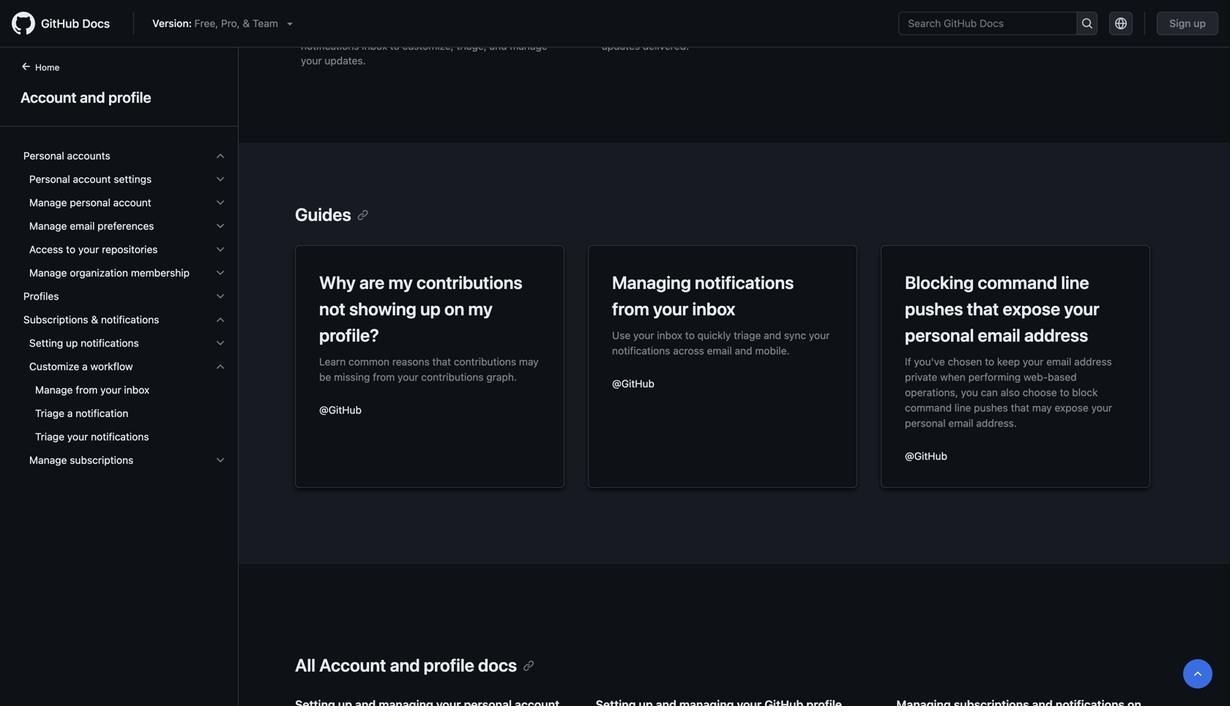 Task type: locate. For each thing, give the bounding box(es) containing it.
1 vertical spatial account
[[319, 656, 386, 676]]

all account and profile docs
[[295, 656, 517, 676]]

choose
[[602, 11, 638, 23]]

0 vertical spatial updates
[[402, 11, 440, 23]]

1 vertical spatial want
[[778, 25, 801, 37]]

1 vertical spatial personal
[[905, 325, 974, 346]]

web-
[[1024, 371, 1048, 383]]

1 vertical spatial pushes
[[974, 402, 1008, 414]]

1 sc 9kayk9 0 image from the top
[[215, 150, 226, 162]]

1 vertical spatial can
[[981, 387, 998, 399]]

your down manage email preferences
[[78, 244, 99, 256]]

on up how
[[732, 11, 744, 23]]

select language: current language is english image
[[1116, 18, 1127, 29]]

5 sc 9kayk9 0 image from the top
[[215, 455, 226, 467]]

delivered.
[[643, 40, 689, 52]]

from inside customize a workflow element
[[76, 384, 98, 396]]

1 horizontal spatial updates
[[602, 40, 640, 52]]

sc 9kayk9 0 image inside manage organization membership dropdown button
[[215, 267, 226, 279]]

you inside if you've chosen to keep your email address private when performing web-based operations, you can also choose to block command line pushes that may expose your personal email address.
[[961, 387, 978, 399]]

your down workflow
[[100, 384, 121, 396]]

command
[[978, 272, 1058, 293], [905, 402, 952, 414]]

the inside choose the type of activity on github that you want to receive notifications for and how you want these updates delivered.
[[641, 11, 656, 23]]

1 vertical spatial address
[[1075, 356, 1112, 368]]

inbox inside "notifications provide updates about the activity on github.com that you've subscribed to. you can use the notifications inbox to customize, triage, and manage your updates."
[[362, 40, 387, 52]]

2 horizontal spatial on
[[732, 11, 744, 23]]

the
[[473, 11, 488, 23], [641, 11, 656, 23], [545, 25, 561, 37]]

profile?
[[319, 325, 379, 346]]

account right all
[[319, 656, 386, 676]]

5 sc 9kayk9 0 image from the top
[[215, 267, 226, 279]]

notifications down use
[[612, 345, 671, 357]]

0 horizontal spatial account
[[73, 173, 111, 185]]

sc 9kayk9 0 image for manage personal account
[[215, 197, 226, 209]]

1 horizontal spatial can
[[981, 387, 998, 399]]

personal for personal account settings
[[29, 173, 70, 185]]

2 vertical spatial up
[[66, 337, 78, 349]]

1 horizontal spatial &
[[243, 17, 250, 29]]

1 vertical spatial from
[[373, 371, 395, 383]]

the up to.
[[473, 11, 488, 23]]

access to your repositories button
[[18, 238, 232, 261]]

notifications down type
[[639, 25, 697, 37]]

0 vertical spatial personal
[[70, 197, 110, 209]]

email inside blocking command line pushes that expose your personal email address
[[978, 325, 1021, 346]]

triage for triage your notifications
[[35, 431, 64, 443]]

september 23 link
[[903, 0, 1168, 28]]

1 vertical spatial @github
[[319, 404, 362, 416]]

line
[[1061, 272, 1090, 293], [955, 402, 971, 414]]

github left 'docs'
[[41, 16, 79, 30]]

graph.
[[487, 371, 517, 383]]

1 vertical spatial triage
[[35, 431, 64, 443]]

you've down "provide"
[[381, 25, 412, 37]]

your up web-
[[1023, 356, 1044, 368]]

triage
[[35, 408, 64, 420], [35, 431, 64, 443]]

sc 9kayk9 0 image inside personal account settings dropdown button
[[215, 174, 226, 185]]

2 triage from the top
[[35, 431, 64, 443]]

sc 9kayk9 0 image inside access to your repositories dropdown button
[[215, 244, 226, 256]]

1 horizontal spatial you've
[[914, 356, 945, 368]]

github
[[746, 11, 780, 23], [41, 16, 79, 30]]

guides
[[295, 204, 351, 225]]

4 sc 9kayk9 0 image from the top
[[215, 361, 226, 373]]

0 horizontal spatial can
[[506, 25, 523, 37]]

want left these
[[778, 25, 801, 37]]

2 horizontal spatial up
[[1194, 17, 1206, 29]]

inbox inside use your inbox to quickly triage and sync your notifications across email and mobile.
[[657, 330, 683, 342]]

0 horizontal spatial @github
[[319, 404, 362, 416]]

sc 9kayk9 0 image for personal accounts
[[215, 150, 226, 162]]

0 horizontal spatial you
[[758, 25, 775, 37]]

from up the triage a notification
[[76, 384, 98, 396]]

your down managing
[[653, 299, 689, 319]]

can
[[506, 25, 523, 37], [981, 387, 998, 399]]

2 horizontal spatial @github
[[905, 450, 948, 463]]

notifications inside choose the type of activity on github that you want to receive notifications for and how you want these updates delivered.
[[639, 25, 697, 37]]

& right pro,
[[243, 17, 250, 29]]

email inside use your inbox to quickly triage and sync your notifications across email and mobile.
[[707, 345, 732, 357]]

notifications
[[639, 25, 697, 37], [301, 40, 359, 52], [695, 272, 794, 293], [101, 314, 159, 326], [81, 337, 139, 349], [612, 345, 671, 357], [91, 431, 149, 443]]

1 vertical spatial may
[[1033, 402, 1052, 414]]

@github down use
[[612, 378, 655, 390]]

1 activity from the left
[[491, 11, 525, 23]]

manage for manage personal account
[[29, 197, 67, 209]]

up inside sign up link
[[1194, 17, 1206, 29]]

1 horizontal spatial pushes
[[974, 402, 1008, 414]]

0 vertical spatial contributions
[[417, 272, 523, 293]]

sc 9kayk9 0 image inside customize a workflow dropdown button
[[215, 361, 226, 373]]

1 vertical spatial &
[[91, 314, 98, 326]]

1 vertical spatial profile
[[424, 656, 474, 676]]

notifications provide updates about the activity on github.com that you've subscribed to. you can use the notifications inbox to customize, triage, and manage your updates.
[[301, 11, 561, 67]]

@github down operations,
[[905, 450, 948, 463]]

can left use
[[506, 25, 523, 37]]

blocking command line pushes that expose your personal email address
[[905, 272, 1100, 346]]

2 horizontal spatial from
[[612, 299, 650, 319]]

1 vertical spatial up
[[420, 299, 441, 319]]

inbox down "provide"
[[362, 40, 387, 52]]

0 vertical spatial up
[[1194, 17, 1206, 29]]

1 horizontal spatial activity
[[695, 11, 729, 23]]

0 horizontal spatial &
[[91, 314, 98, 326]]

0 horizontal spatial account
[[21, 89, 77, 106]]

you've up private
[[914, 356, 945, 368]]

manage for manage from your inbox
[[35, 384, 73, 396]]

0 horizontal spatial a
[[67, 408, 73, 420]]

your left updates.
[[301, 55, 322, 67]]

access to your repositories
[[29, 244, 158, 256]]

1 vertical spatial you've
[[914, 356, 945, 368]]

1 horizontal spatial from
[[373, 371, 395, 383]]

about
[[443, 11, 470, 23]]

0 horizontal spatial updates
[[402, 11, 440, 23]]

that inside blocking command line pushes that expose your personal email address
[[967, 299, 999, 319]]

account
[[73, 173, 111, 185], [113, 197, 151, 209]]

3 sc 9kayk9 0 image from the top
[[215, 338, 226, 349]]

updates down "receive"
[[602, 40, 640, 52]]

you up these
[[804, 11, 821, 23]]

can inside "notifications provide updates about the activity on github.com that you've subscribed to. you can use the notifications inbox to customize, triage, and manage your updates."
[[506, 25, 523, 37]]

expose up keep
[[1003, 299, 1061, 319]]

account down the home link
[[21, 89, 77, 106]]

personal down personal accounts
[[29, 173, 70, 185]]

on
[[528, 11, 540, 23], [732, 11, 744, 23], [445, 299, 465, 319]]

to inside "notifications provide updates about the activity on github.com that you've subscribed to. you can use the notifications inbox to customize, triage, and manage your updates."
[[390, 40, 400, 52]]

on up use
[[528, 11, 540, 23]]

2 activity from the left
[[695, 11, 729, 23]]

inbox up quickly
[[693, 299, 736, 319]]

sc 9kayk9 0 image inside subscriptions & notifications dropdown button
[[215, 314, 226, 326]]

sc 9kayk9 0 image
[[215, 150, 226, 162], [215, 291, 226, 303], [215, 338, 226, 349], [215, 361, 226, 373], [215, 455, 226, 467]]

4 sc 9kayk9 0 image from the top
[[215, 244, 226, 256]]

customize a workflow element containing manage from your inbox
[[12, 379, 238, 449]]

home
[[35, 62, 60, 73]]

activity up for
[[695, 11, 729, 23]]

0 horizontal spatial on
[[445, 299, 465, 319]]

1 horizontal spatial on
[[528, 11, 540, 23]]

1 horizontal spatial the
[[545, 25, 561, 37]]

account
[[21, 89, 77, 106], [319, 656, 386, 676]]

2 horizontal spatial the
[[641, 11, 656, 23]]

your up manage subscriptions
[[67, 431, 88, 443]]

account down settings at the left top of the page
[[113, 197, 151, 209]]

you right how
[[758, 25, 775, 37]]

are
[[360, 272, 385, 293]]

2 vertical spatial @github
[[905, 450, 948, 463]]

&
[[243, 17, 250, 29], [91, 314, 98, 326]]

your inside manage from your inbox link
[[100, 384, 121, 396]]

manage inside dropdown button
[[29, 220, 67, 232]]

0 horizontal spatial pushes
[[905, 299, 964, 319]]

0 horizontal spatial command
[[905, 402, 952, 414]]

sc 9kayk9 0 image for manage subscriptions
[[215, 455, 226, 467]]

inbox inside managing notifications from your inbox
[[693, 299, 736, 319]]

september 23
[[903, 3, 977, 15]]

your down reasons at bottom left
[[398, 371, 419, 383]]

provide
[[364, 11, 399, 23]]

receive
[[602, 25, 636, 37]]

2 vertical spatial from
[[76, 384, 98, 396]]

1 horizontal spatial may
[[1033, 402, 1052, 414]]

operations,
[[905, 387, 959, 399]]

tooltip
[[1184, 660, 1213, 689]]

a
[[82, 361, 88, 373], [67, 408, 73, 420]]

1 vertical spatial expose
[[1055, 402, 1089, 414]]

2 sc 9kayk9 0 image from the top
[[215, 291, 226, 303]]

up
[[1194, 17, 1206, 29], [420, 299, 441, 319], [66, 337, 78, 349]]

may
[[519, 356, 539, 368], [1033, 402, 1052, 414]]

activity up you
[[491, 11, 525, 23]]

a inside dropdown button
[[82, 361, 88, 373]]

address up the block on the bottom right of the page
[[1075, 356, 1112, 368]]

manage for manage organization membership
[[29, 267, 67, 279]]

that inside learn common reasons that contributions may be missing from your contributions graph.
[[433, 356, 451, 368]]

docs
[[478, 656, 517, 676]]

address up based in the bottom of the page
[[1025, 325, 1089, 346]]

0 vertical spatial triage
[[35, 408, 64, 420]]

sc 9kayk9 0 image inside "manage email preferences" dropdown button
[[215, 220, 226, 232]]

1 horizontal spatial line
[[1061, 272, 1090, 293]]

1 horizontal spatial @github
[[612, 378, 655, 390]]

preferences
[[98, 220, 154, 232]]

to
[[849, 11, 859, 23], [390, 40, 400, 52], [66, 244, 75, 256], [685, 330, 695, 342], [985, 356, 995, 368], [1060, 387, 1070, 399]]

address
[[1025, 325, 1089, 346], [1075, 356, 1112, 368]]

manage personal account
[[29, 197, 151, 209]]

manage inside 'dropdown button'
[[29, 454, 67, 467]]

& up the setting up notifications
[[91, 314, 98, 326]]

contributions
[[417, 272, 523, 293], [454, 356, 516, 368], [421, 371, 484, 383]]

0 vertical spatial a
[[82, 361, 88, 373]]

sync
[[784, 330, 806, 342]]

0 horizontal spatial may
[[519, 356, 539, 368]]

profiles button
[[18, 285, 232, 308]]

notifications down github.com on the left top
[[301, 40, 359, 52]]

account up manage personal account
[[73, 173, 111, 185]]

expose
[[1003, 299, 1061, 319], [1055, 402, 1089, 414]]

choose
[[1023, 387, 1057, 399]]

manage
[[510, 40, 548, 52]]

scroll to top image
[[1192, 669, 1204, 680]]

a down the setting up notifications
[[82, 361, 88, 373]]

0 horizontal spatial from
[[76, 384, 98, 396]]

1 horizontal spatial account
[[113, 197, 151, 209]]

0 vertical spatial you
[[804, 11, 821, 23]]

inbox down customize a workflow dropdown button
[[124, 384, 150, 396]]

account and profile element
[[0, 59, 239, 705]]

up right showing
[[420, 299, 441, 319]]

from down the common
[[373, 371, 395, 383]]

0 horizontal spatial activity
[[491, 11, 525, 23]]

personal left accounts
[[23, 150, 64, 162]]

2 vertical spatial you
[[961, 387, 978, 399]]

1 vertical spatial line
[[955, 402, 971, 414]]

None search field
[[899, 12, 1098, 35]]

2 vertical spatial personal
[[905, 418, 946, 430]]

sc 9kayk9 0 image for setting up notifications
[[215, 338, 226, 349]]

pushes down blocking
[[905, 299, 964, 319]]

personal accounts element
[[12, 144, 238, 285], [12, 168, 238, 285]]

can down performing
[[981, 387, 998, 399]]

sc 9kayk9 0 image inside manage subscriptions 'dropdown button'
[[215, 455, 226, 467]]

2 sc 9kayk9 0 image from the top
[[215, 197, 226, 209]]

you
[[804, 11, 821, 23], [758, 25, 775, 37], [961, 387, 978, 399]]

1 vertical spatial a
[[67, 408, 73, 420]]

2 customize a workflow element from the top
[[12, 379, 238, 449]]

github docs
[[41, 16, 110, 30]]

you've
[[381, 25, 412, 37], [914, 356, 945, 368]]

september 23 element
[[903, 3, 977, 15]]

1 vertical spatial updates
[[602, 40, 640, 52]]

your right use
[[634, 330, 654, 342]]

0 vertical spatial line
[[1061, 272, 1090, 293]]

0 vertical spatial personal
[[23, 150, 64, 162]]

triage down customize
[[35, 408, 64, 420]]

personal up chosen
[[905, 325, 974, 346]]

2 subscriptions & notifications element from the top
[[12, 332, 238, 472]]

profile left docs
[[424, 656, 474, 676]]

0 vertical spatial may
[[519, 356, 539, 368]]

how
[[736, 25, 756, 37]]

inbox inside manage from your inbox link
[[124, 384, 150, 396]]

0 vertical spatial pushes
[[905, 299, 964, 319]]

6 sc 9kayk9 0 image from the top
[[215, 314, 226, 326]]

2 horizontal spatial you
[[961, 387, 978, 399]]

1 vertical spatial contributions
[[454, 356, 516, 368]]

0 horizontal spatial my
[[389, 272, 413, 293]]

0 horizontal spatial the
[[473, 11, 488, 23]]

1 vertical spatial personal
[[29, 173, 70, 185]]

0 horizontal spatial up
[[66, 337, 78, 349]]

triage your notifications link
[[18, 426, 232, 449]]

sc 9kayk9 0 image inside personal accounts dropdown button
[[215, 150, 226, 162]]

your inside blocking command line pushes that expose your personal email address
[[1065, 299, 1100, 319]]

customize a workflow element
[[12, 355, 238, 449], [12, 379, 238, 449]]

0 horizontal spatial profile
[[108, 89, 151, 106]]

want
[[824, 11, 846, 23], [778, 25, 801, 37]]

1 horizontal spatial command
[[978, 272, 1058, 293]]

1 personal accounts element from the top
[[12, 144, 238, 285]]

triage up manage subscriptions
[[35, 431, 64, 443]]

0 vertical spatial address
[[1025, 325, 1089, 346]]

personal accounts element containing personal accounts
[[12, 144, 238, 285]]

email up keep
[[978, 325, 1021, 346]]

1 triage from the top
[[35, 408, 64, 420]]

1 horizontal spatial you
[[804, 11, 821, 23]]

mobile.
[[755, 345, 790, 357]]

my right are
[[389, 272, 413, 293]]

sc 9kayk9 0 image for manage email preferences
[[215, 220, 226, 232]]

up right sign
[[1194, 17, 1206, 29]]

my
[[389, 272, 413, 293], [468, 299, 493, 319]]

sign up
[[1170, 17, 1206, 29]]

expose inside if you've chosen to keep your email address private when performing web-based operations, you can also choose to block command line pushes that may expose your personal email address.
[[1055, 402, 1089, 414]]

1 vertical spatial account
[[113, 197, 151, 209]]

manage
[[29, 197, 67, 209], [29, 220, 67, 232], [29, 267, 67, 279], [35, 384, 73, 396], [29, 454, 67, 467]]

want up these
[[824, 11, 846, 23]]

from up use
[[612, 299, 650, 319]]

your up based in the bottom of the page
[[1065, 299, 1100, 319]]

customize a workflow element containing customize a workflow
[[12, 355, 238, 449]]

manage for manage subscriptions
[[29, 454, 67, 467]]

activity inside "notifications provide updates about the activity on github.com that you've subscribed to. you can use the notifications inbox to customize, triage, and manage your updates."
[[491, 11, 525, 23]]

on up learn common reasons that contributions may be missing from your contributions graph.
[[445, 299, 465, 319]]

triage a notification link
[[18, 402, 232, 426]]

1 horizontal spatial up
[[420, 299, 441, 319]]

line inside if you've chosen to keep your email address private when performing web-based operations, you can also choose to block command line pushes that may expose your personal email address.
[[955, 402, 971, 414]]

inbox up across
[[657, 330, 683, 342]]

0 vertical spatial from
[[612, 299, 650, 319]]

1 subscriptions & notifications element from the top
[[12, 308, 238, 472]]

notifications inside "notifications provide updates about the activity on github.com that you've subscribed to. you can use the notifications inbox to customize, triage, and manage your updates."
[[301, 40, 359, 52]]

updates inside "notifications provide updates about the activity on github.com that you've subscribed to. you can use the notifications inbox to customize, triage, and manage your updates."
[[402, 11, 440, 23]]

0 vertical spatial @github
[[612, 378, 655, 390]]

pushes
[[905, 299, 964, 319], [974, 402, 1008, 414]]

2 vertical spatial contributions
[[421, 371, 484, 383]]

notifications down profiles dropdown button
[[101, 314, 159, 326]]

1 horizontal spatial github
[[746, 11, 780, 23]]

email down manage personal account
[[70, 220, 95, 232]]

also
[[1001, 387, 1020, 399]]

subscriptions & notifications element
[[12, 308, 238, 472], [12, 332, 238, 472]]

may inside learn common reasons that contributions may be missing from your contributions graph.
[[519, 356, 539, 368]]

search image
[[1082, 18, 1093, 29]]

3 sc 9kayk9 0 image from the top
[[215, 220, 226, 232]]

personal down operations,
[[905, 418, 946, 430]]

can inside if you've chosen to keep your email address private when performing web-based operations, you can also choose to block command line pushes that may expose your personal email address.
[[981, 387, 998, 399]]

0 horizontal spatial line
[[955, 402, 971, 414]]

personal accounts element containing personal account settings
[[12, 168, 238, 285]]

@github down missing
[[319, 404, 362, 416]]

you've inside "notifications provide updates about the activity on github.com that you've subscribed to. you can use the notifications inbox to customize, triage, and manage your updates."
[[381, 25, 412, 37]]

0 vertical spatial expose
[[1003, 299, 1061, 319]]

personal accounts
[[23, 150, 110, 162]]

a left notification
[[67, 408, 73, 420]]

1 customize a workflow element from the top
[[12, 355, 238, 449]]

2 personal accounts element from the top
[[12, 168, 238, 285]]

0 horizontal spatial github
[[41, 16, 79, 30]]

github up how
[[746, 11, 780, 23]]

my up graph.
[[468, 299, 493, 319]]

a for triage
[[67, 408, 73, 420]]

pushes inside blocking command line pushes that expose your personal email address
[[905, 299, 964, 319]]

sc 9kayk9 0 image
[[215, 174, 226, 185], [215, 197, 226, 209], [215, 220, 226, 232], [215, 244, 226, 256], [215, 267, 226, 279], [215, 314, 226, 326]]

pushes inside if you've chosen to keep your email address private when performing web-based operations, you can also choose to block command line pushes that may expose your personal email address.
[[974, 402, 1008, 414]]

for
[[700, 25, 713, 37]]

github.com
[[301, 25, 357, 37]]

personal accounts button
[[18, 144, 232, 168]]

0 vertical spatial can
[[506, 25, 523, 37]]

1 vertical spatial command
[[905, 402, 952, 414]]

personal
[[23, 150, 64, 162], [29, 173, 70, 185]]

notifications up triage
[[695, 272, 794, 293]]

0 horizontal spatial you've
[[381, 25, 412, 37]]

1 vertical spatial my
[[468, 299, 493, 319]]

setting up notifications button
[[18, 332, 232, 355]]

a for customize
[[82, 361, 88, 373]]

up up customize a workflow
[[66, 337, 78, 349]]

the right use
[[545, 25, 561, 37]]

github inside github docs link
[[41, 16, 79, 30]]

across
[[673, 345, 704, 357]]

sc 9kayk9 0 image inside profiles dropdown button
[[215, 291, 226, 303]]

0 vertical spatial want
[[824, 11, 846, 23]]

the left type
[[641, 11, 656, 23]]

0 horizontal spatial want
[[778, 25, 801, 37]]

updates inside choose the type of activity on github that you want to receive notifications for and how you want these updates delivered.
[[602, 40, 640, 52]]

email down quickly
[[707, 345, 732, 357]]

up inside setting up notifications dropdown button
[[66, 337, 78, 349]]

0 vertical spatial command
[[978, 272, 1058, 293]]

sc 9kayk9 0 image inside setting up notifications dropdown button
[[215, 338, 226, 349]]

1 horizontal spatial my
[[468, 299, 493, 319]]

and
[[716, 25, 733, 37], [490, 40, 507, 52], [80, 89, 105, 106], [764, 330, 782, 342], [735, 345, 753, 357], [390, 656, 420, 676]]

accounts
[[67, 150, 110, 162]]

you down when
[[961, 387, 978, 399]]

profile up personal accounts dropdown button
[[108, 89, 151, 106]]

expose down the block on the bottom right of the page
[[1055, 402, 1089, 414]]

sc 9kayk9 0 image inside manage personal account dropdown button
[[215, 197, 226, 209]]

0 vertical spatial you've
[[381, 25, 412, 37]]

notifications down triage a notification link
[[91, 431, 149, 443]]

@github
[[612, 378, 655, 390], [319, 404, 362, 416], [905, 450, 948, 463]]

1 sc 9kayk9 0 image from the top
[[215, 174, 226, 185]]

pushes up address.
[[974, 402, 1008, 414]]

personal down personal account settings
[[70, 197, 110, 209]]

updates up subscribed
[[402, 11, 440, 23]]



Task type: describe. For each thing, give the bounding box(es) containing it.
sc 9kayk9 0 image for subscriptions & notifications
[[215, 314, 226, 326]]

account and profile link
[[18, 86, 220, 108]]

all account and profile docs link
[[295, 656, 535, 676]]

customize
[[29, 361, 79, 373]]

personal account settings
[[29, 173, 152, 185]]

based
[[1048, 371, 1077, 383]]

manage organization membership button
[[18, 261, 232, 285]]

customize a workflow element for workflow
[[12, 379, 238, 449]]

may inside if you've chosen to keep your email address private when performing web-based operations, you can also choose to block command line pushes that may expose your personal email address.
[[1033, 402, 1052, 414]]

0 vertical spatial &
[[243, 17, 250, 29]]

that inside choose the type of activity on github that you want to receive notifications for and how you want these updates delivered.
[[782, 11, 801, 23]]

and inside choose the type of activity on github that you want to receive notifications for and how you want these updates delivered.
[[716, 25, 733, 37]]

use
[[526, 25, 543, 37]]

manage organization membership
[[29, 267, 190, 279]]

learn common reasons that contributions may be missing from your contributions graph.
[[319, 356, 539, 383]]

these
[[804, 25, 830, 37]]

notifications inside managing notifications from your inbox
[[695, 272, 794, 293]]

your right the sync
[[809, 330, 830, 342]]

updates.
[[325, 55, 366, 67]]

your inside triage your notifications link
[[67, 431, 88, 443]]

on inside choose the type of activity on github that you want to receive notifications for and how you want these updates delivered.
[[732, 11, 744, 23]]

repositories
[[102, 244, 158, 256]]

docs
[[82, 16, 110, 30]]

your inside managing notifications from your inbox
[[653, 299, 689, 319]]

manage email preferences
[[29, 220, 154, 232]]

0 vertical spatial profile
[[108, 89, 151, 106]]

email left address.
[[949, 418, 974, 430]]

1 horizontal spatial profile
[[424, 656, 474, 676]]

why are my contributions not showing up on my profile?
[[319, 272, 523, 346]]

if you've chosen to keep your email address private when performing web-based operations, you can also choose to block command line pushes that may expose your personal email address.
[[905, 356, 1113, 430]]

manage from your inbox link
[[18, 379, 232, 402]]

expose inside blocking command line pushes that expose your personal email address
[[1003, 299, 1061, 319]]

settings
[[114, 173, 152, 185]]

command inside blocking command line pushes that expose your personal email address
[[978, 272, 1058, 293]]

sign up link
[[1157, 12, 1219, 35]]

up for setting up notifications
[[66, 337, 78, 349]]

missing
[[334, 371, 370, 383]]

why
[[319, 272, 356, 293]]

free,
[[195, 17, 218, 29]]

manage for manage email preferences
[[29, 220, 67, 232]]

choose the type of activity on github that you want to receive notifications for and how you want these updates delivered. link
[[602, 0, 867, 65]]

sign
[[1170, 17, 1191, 29]]

subscriptions
[[70, 454, 133, 467]]

learn
[[319, 356, 346, 368]]

subscriptions & notifications element containing subscriptions & notifications
[[12, 308, 238, 472]]

email inside dropdown button
[[70, 220, 95, 232]]

and inside "notifications provide updates about the activity on github.com that you've subscribed to. you can use the notifications inbox to customize, triage, and manage your updates."
[[490, 40, 507, 52]]

@github for why are my contributions not showing up on my profile?
[[319, 404, 362, 416]]

personal inside if you've chosen to keep your email address private when performing web-based operations, you can also choose to block command line pushes that may expose your personal email address.
[[905, 418, 946, 430]]

customize a workflow element for notifications
[[12, 355, 238, 449]]

address inside blocking command line pushes that expose your personal email address
[[1025, 325, 1089, 346]]

on inside "notifications provide updates about the activity on github.com that you've subscribed to. you can use the notifications inbox to customize, triage, and manage your updates."
[[528, 11, 540, 23]]

when
[[941, 371, 966, 383]]

that inside if you've chosen to keep your email address private when performing web-based operations, you can also choose to block command line pushes that may expose your personal email address.
[[1011, 402, 1030, 414]]

showing
[[349, 299, 417, 319]]

notifications inside use your inbox to quickly triage and sync your notifications across email and mobile.
[[612, 345, 671, 357]]

1 horizontal spatial account
[[319, 656, 386, 676]]

pro,
[[221, 17, 240, 29]]

to inside dropdown button
[[66, 244, 75, 256]]

Search GitHub Docs search field
[[900, 12, 1077, 34]]

customize,
[[402, 40, 454, 52]]

0 vertical spatial account
[[73, 173, 111, 185]]

up inside why are my contributions not showing up on my profile?
[[420, 299, 441, 319]]

home link
[[15, 61, 83, 75]]

@github for blocking command line pushes that expose your personal email address
[[905, 450, 948, 463]]

@github for managing notifications from your inbox
[[612, 378, 655, 390]]

use
[[612, 330, 631, 342]]

be
[[319, 371, 331, 383]]

you've inside if you've chosen to keep your email address private when performing web-based operations, you can also choose to block command line pushes that may expose your personal email address.
[[914, 356, 945, 368]]

& inside subscriptions & notifications dropdown button
[[91, 314, 98, 326]]

manage subscriptions button
[[18, 449, 232, 472]]

performing
[[969, 371, 1021, 383]]

sc 9kayk9 0 image for customize a workflow
[[215, 361, 226, 373]]

block
[[1073, 387, 1098, 399]]

triage a notification
[[35, 408, 128, 420]]

1 horizontal spatial want
[[824, 11, 846, 23]]

reasons
[[392, 356, 430, 368]]

access
[[29, 244, 63, 256]]

type
[[659, 11, 680, 23]]

activity inside choose the type of activity on github that you want to receive notifications for and how you want these updates delivered.
[[695, 11, 729, 23]]

command inside if you've chosen to keep your email address private when performing web-based operations, you can also choose to block command line pushes that may expose your personal email address.
[[905, 402, 952, 414]]

your inside "notifications provide updates about the activity on github.com that you've subscribed to. you can use the notifications inbox to customize, triage, and manage your updates."
[[301, 55, 322, 67]]

use your inbox to quickly triage and sync your notifications across email and mobile.
[[612, 330, 830, 357]]

to.
[[471, 25, 483, 37]]

manage email preferences button
[[18, 215, 232, 238]]

common
[[349, 356, 390, 368]]

guides link
[[295, 204, 369, 225]]

sc 9kayk9 0 image for manage organization membership
[[215, 267, 226, 279]]

1 vertical spatial you
[[758, 25, 775, 37]]

you
[[486, 25, 503, 37]]

not
[[319, 299, 346, 319]]

manage subscriptions
[[29, 454, 133, 467]]

choose the type of activity on github that you want to receive notifications for and how you want these updates delivered.
[[602, 11, 859, 52]]

address inside if you've chosen to keep your email address private when performing web-based operations, you can also choose to block command line pushes that may expose your personal email address.
[[1075, 356, 1112, 368]]

that inside "notifications provide updates about the activity on github.com that you've subscribed to. you can use the notifications inbox to customize, triage, and manage your updates."
[[360, 25, 379, 37]]

account and profile
[[21, 89, 151, 106]]

github docs link
[[12, 12, 122, 35]]

personal for personal accounts
[[23, 150, 64, 162]]

subscriptions & notifications button
[[18, 308, 232, 332]]

0 vertical spatial account
[[21, 89, 77, 106]]

sc 9kayk9 0 image for personal account settings
[[215, 174, 226, 185]]

on inside why are my contributions not showing up on my profile?
[[445, 299, 465, 319]]

if
[[905, 356, 912, 368]]

manage personal account button
[[18, 191, 232, 215]]

profiles
[[23, 290, 59, 303]]

organization
[[70, 267, 128, 279]]

customize a workflow
[[29, 361, 133, 373]]

line inside blocking command line pushes that expose your personal email address
[[1061, 272, 1090, 293]]

triage,
[[457, 40, 487, 52]]

from inside learn common reasons that contributions may be missing from your contributions graph.
[[373, 371, 395, 383]]

subscriptions
[[23, 314, 88, 326]]

up for sign up
[[1194, 17, 1206, 29]]

blocking
[[905, 272, 974, 293]]

github inside choose the type of activity on github that you want to receive notifications for and how you want these updates delivered.
[[746, 11, 780, 23]]

private
[[905, 371, 938, 383]]

september
[[903, 3, 958, 15]]

sc 9kayk9 0 image for profiles
[[215, 291, 226, 303]]

triage your notifications
[[35, 431, 149, 443]]

personal inside blocking command line pushes that expose your personal email address
[[905, 325, 974, 346]]

subscribed
[[415, 25, 468, 37]]

managing notifications from your inbox
[[612, 272, 794, 319]]

notifications up workflow
[[81, 337, 139, 349]]

contributions inside why are my contributions not showing up on my profile?
[[417, 272, 523, 293]]

to inside use your inbox to quickly triage and sync your notifications across email and mobile.
[[685, 330, 695, 342]]

setting
[[29, 337, 63, 349]]

all
[[295, 656, 316, 676]]

personal inside dropdown button
[[70, 197, 110, 209]]

your inside access to your repositories dropdown button
[[78, 244, 99, 256]]

sc 9kayk9 0 image for access to your repositories
[[215, 244, 226, 256]]

your inside learn common reasons that contributions may be missing from your contributions graph.
[[398, 371, 419, 383]]

subscriptions & notifications element containing setting up notifications
[[12, 332, 238, 472]]

personal account settings button
[[18, 168, 232, 191]]

triangle down image
[[284, 18, 296, 29]]

to inside choose the type of activity on github that you want to receive notifications for and how you want these updates delivered.
[[849, 11, 859, 23]]

email up based in the bottom of the page
[[1047, 356, 1072, 368]]

from inside managing notifications from your inbox
[[612, 299, 650, 319]]

managing
[[612, 272, 691, 293]]

membership
[[131, 267, 190, 279]]

triage for triage a notification
[[35, 408, 64, 420]]

23
[[964, 3, 977, 15]]

notification
[[76, 408, 128, 420]]

your down the block on the bottom right of the page
[[1092, 402, 1113, 414]]

quickly
[[698, 330, 731, 342]]



Task type: vqa. For each thing, say whether or not it's contained in the screenshot.
E. Private Repositories
no



